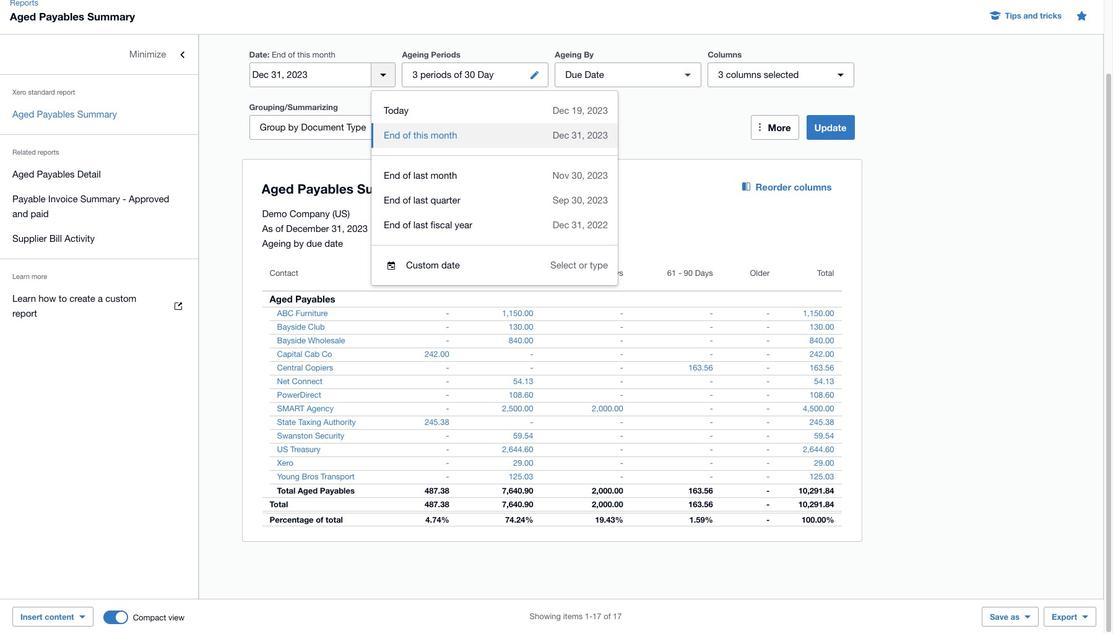 Task type: vqa. For each thing, say whether or not it's contained in the screenshot.


Task type: describe. For each thing, give the bounding box(es) containing it.
1 vertical spatial total
[[277, 486, 296, 496]]

swanston security
[[277, 432, 344, 441]]

demo company (us) as of december 31, 2023 ageing by due date
[[262, 209, 368, 249]]

state taxing authority link
[[262, 417, 363, 429]]

due
[[565, 69, 582, 80]]

of inside date : end of this month
[[288, 50, 295, 59]]

end inside date : end of this month
[[272, 50, 286, 59]]

and inside button
[[1024, 11, 1038, 20]]

swanston security link
[[262, 430, 352, 443]]

2 2,644.60 from the left
[[803, 445, 834, 454]]

learn how to create a custom report
[[12, 293, 136, 319]]

end of this month
[[384, 130, 457, 141]]

2023 inside demo company (us) as of december 31, 2023 ageing by due date
[[347, 224, 368, 234]]

columns
[[708, 50, 742, 59]]

(us)
[[332, 209, 350, 219]]

end of last quarter
[[384, 195, 460, 206]]

61 - 90 days
[[667, 269, 713, 278]]

1 245.38 from the left
[[425, 418, 449, 427]]

grouping/summarizing
[[249, 102, 338, 112]]

1 2,644.60 from the left
[[502, 445, 533, 454]]

report output element
[[262, 261, 842, 527]]

more
[[32, 273, 47, 280]]

1 59.54 link from the left
[[506, 430, 541, 443]]

3 periods of 30 day
[[413, 69, 494, 80]]

demo
[[262, 209, 287, 219]]

1 59.54 from the left
[[513, 432, 533, 441]]

1 29.00 link from the left
[[506, 458, 541, 470]]

by
[[584, 50, 594, 59]]

date inside popup button
[[585, 69, 604, 80]]

smart agency link
[[262, 403, 341, 415]]

1 840.00 link from the left
[[501, 335, 541, 347]]

this inside date : end of this month
[[297, 50, 310, 59]]

2 59.54 link from the left
[[807, 430, 842, 443]]

29.00 for 1st 29.00 link from right
[[814, 459, 834, 468]]

3 for 3 columns selected
[[718, 69, 724, 80]]

learn more
[[12, 273, 47, 280]]

state taxing authority
[[277, 418, 356, 427]]

2 130.00 link from the left
[[802, 321, 842, 334]]

aged inside "link"
[[12, 169, 34, 180]]

2023 for dec 31, 2023
[[587, 130, 608, 141]]

1.59%
[[689, 515, 713, 525]]

1 242.00 link from the left
[[417, 349, 457, 361]]

central copiers link
[[262, 362, 341, 375]]

percentage
[[270, 515, 314, 525]]

items
[[563, 612, 583, 622]]

date inside demo company (us) as of december 31, 2023 ageing by due date
[[325, 238, 343, 249]]

payables inside "link"
[[37, 169, 75, 180]]

net
[[277, 377, 290, 386]]

day
[[478, 69, 494, 80]]

1 horizontal spatial report
[[57, 89, 75, 96]]

nov
[[553, 170, 569, 181]]

487.38 for total aged payables
[[425, 486, 449, 496]]

108.60 for second 108.60 link from the right
[[509, 391, 533, 400]]

31, for 2023
[[572, 130, 585, 141]]

31, for 2022
[[572, 220, 585, 230]]

0 vertical spatial date
[[249, 50, 267, 59]]

remove from favorites image
[[1069, 3, 1094, 28]]

fiscal
[[431, 220, 452, 230]]

group by document type button
[[249, 115, 396, 140]]

54.13 for 1st 54.13 'link' from left
[[513, 377, 533, 386]]

summary for aged payables summary link
[[77, 109, 117, 120]]

aged payables summary link
[[0, 102, 198, 127]]

242.00 for first 242.00 link
[[425, 350, 449, 359]]

1 245.38 link from the left
[[417, 417, 457, 429]]

1 horizontal spatial date
[[441, 260, 460, 271]]

filter
[[426, 122, 449, 133]]

2 840.00 link from the left
[[802, 335, 842, 347]]

summary for payable invoice summary - approved and paid link
[[80, 194, 120, 204]]

type
[[590, 260, 608, 271]]

list of convenience dates image
[[371, 63, 396, 87]]

ageing inside demo company (us) as of december 31, 2023 ageing by due date
[[262, 238, 291, 249]]

dec 19, 2023
[[553, 105, 608, 116]]

tricks
[[1040, 11, 1062, 20]]

date : end of this month
[[249, 50, 335, 59]]

payable invoice summary - approved and paid link
[[0, 187, 198, 227]]

state
[[277, 418, 296, 427]]

insert content
[[20, 612, 74, 622]]

tips and tricks
[[1005, 11, 1062, 20]]

reports
[[38, 149, 59, 156]]

payables down transport
[[320, 486, 355, 496]]

aged payables detail link
[[0, 162, 198, 187]]

us treasury link
[[262, 444, 328, 456]]

dec for dec 31, 2023
[[553, 130, 569, 141]]

net connect link
[[262, 376, 330, 388]]

powerdirect link
[[262, 389, 329, 402]]

10,291.84 for total
[[799, 500, 834, 510]]

minimize
[[129, 49, 166, 59]]

create
[[69, 293, 95, 304]]

learn how to create a custom report link
[[0, 287, 198, 326]]

1 1,150.00 link from the left
[[495, 308, 541, 320]]

bill
[[49, 233, 62, 244]]

1 130.00 link from the left
[[501, 321, 541, 334]]

smart
[[277, 404, 305, 414]]

of down today
[[403, 130, 411, 141]]

10,291.84 for total aged payables
[[799, 486, 834, 496]]

1 horizontal spatial this
[[413, 130, 428, 141]]

30, for nov
[[572, 170, 585, 181]]

54.13 for 2nd 54.13 'link'
[[814, 377, 834, 386]]

showing
[[530, 612, 561, 622]]

dec for dec 31, 2022
[[553, 220, 569, 230]]

1 108.60 link from the left
[[501, 389, 541, 402]]

ageing for ageing periods
[[402, 50, 429, 59]]

days for 61 - 90 days
[[695, 269, 713, 278]]

capital
[[277, 350, 302, 359]]

xero for xero
[[277, 459, 293, 468]]

840.00 for second 840.00 link from the right
[[509, 336, 533, 346]]

100.00%
[[802, 515, 834, 525]]

report inside learn how to create a custom report
[[12, 308, 37, 319]]

1,150.00 for 1st the 1,150.00 link
[[502, 309, 533, 318]]

19.43%
[[595, 515, 623, 525]]

130.00 for second 130.00 link from the left
[[810, 323, 834, 332]]

19,
[[572, 105, 585, 116]]

insert
[[20, 612, 42, 622]]

connect
[[292, 377, 323, 386]]

total inside button
[[817, 269, 834, 278]]

compact
[[133, 613, 166, 623]]

payables up furniture in the left of the page
[[295, 293, 335, 305]]

update
[[815, 122, 847, 133]]

61
[[667, 269, 676, 278]]

older
[[750, 269, 770, 278]]

current button
[[391, 261, 457, 291]]

related reports
[[12, 149, 59, 156]]

31, inside demo company (us) as of december 31, 2023 ageing by due date
[[332, 224, 345, 234]]

document
[[301, 122, 344, 133]]

1 2,000.00 from the top
[[592, 404, 623, 414]]

74.24%
[[505, 515, 533, 525]]

due date button
[[555, 63, 702, 87]]

2,000.00 link
[[585, 403, 631, 415]]

2,000.00 for total
[[592, 500, 623, 510]]

total button
[[777, 261, 842, 291]]

capital cab co
[[277, 350, 332, 359]]

1 54.13 link from the left
[[506, 376, 541, 388]]

1-
[[585, 612, 593, 622]]

total aged payables
[[277, 486, 355, 496]]

custom
[[406, 260, 439, 271]]

more
[[768, 122, 791, 133]]

learn for learn how to create a custom report
[[12, 293, 36, 304]]

custom
[[105, 293, 136, 304]]

as
[[262, 224, 273, 234]]

furniture
[[296, 309, 328, 318]]

2 242.00 link from the left
[[802, 349, 842, 361]]

learn for learn more
[[12, 273, 30, 280]]

2 125.03 link from the left
[[802, 471, 842, 484]]

last for fiscal
[[413, 220, 428, 230]]

current
[[422, 269, 449, 278]]

of inside report output element
[[316, 515, 323, 525]]

30
[[465, 69, 475, 80]]

net connect
[[277, 377, 323, 386]]

3 for 3 periods of 30 day
[[413, 69, 418, 80]]

7,640.90 for total aged payables
[[502, 486, 533, 496]]

minimize button
[[0, 42, 198, 67]]

year
[[455, 220, 472, 230]]

supplier
[[12, 233, 47, 244]]



Task type: locate. For each thing, give the bounding box(es) containing it.
2023 for dec 19, 2023
[[587, 105, 608, 116]]

abc furniture
[[277, 309, 328, 318]]

ageing up periods
[[402, 50, 429, 59]]

learn down learn more
[[12, 293, 36, 304]]

0 horizontal spatial days
[[605, 269, 623, 278]]

2 108.60 from the left
[[810, 391, 834, 400]]

2 54.13 from the left
[[814, 377, 834, 386]]

0 horizontal spatial date
[[325, 238, 343, 249]]

select
[[550, 260, 576, 271]]

bayside for bayside wholesale
[[277, 336, 306, 346]]

0 horizontal spatial columns
[[726, 69, 761, 80]]

sep 30, 2023
[[553, 195, 608, 206]]

30, for sep
[[572, 195, 585, 206]]

end for end of last fiscal year
[[384, 220, 400, 230]]

or
[[579, 260, 587, 271]]

month up quarter
[[431, 170, 457, 181]]

end for end of last quarter
[[384, 195, 400, 206]]

29.00 link down the 4,500.00 link
[[807, 458, 842, 470]]

1 840.00 from the left
[[509, 336, 533, 346]]

of inside button
[[454, 69, 462, 80]]

1 horizontal spatial 2,644.60 link
[[796, 444, 842, 456]]

contact button
[[262, 261, 391, 291]]

Report title field
[[259, 175, 713, 204]]

0 horizontal spatial date
[[249, 50, 267, 59]]

108.60 for second 108.60 link
[[810, 391, 834, 400]]

1 487.38 from the top
[[425, 486, 449, 496]]

by inside group by document type popup button
[[288, 122, 298, 133]]

2 29.00 link from the left
[[807, 458, 842, 470]]

1 horizontal spatial 130.00 link
[[802, 321, 842, 334]]

2 vertical spatial total
[[270, 500, 288, 510]]

1 vertical spatial month
[[431, 130, 457, 141]]

bayside
[[277, 323, 306, 332], [277, 336, 306, 346]]

2 days from the left
[[695, 269, 713, 278]]

3 down columns
[[718, 69, 724, 80]]

1 3 from the left
[[413, 69, 418, 80]]

- inside 61 - 90 days button
[[679, 269, 682, 278]]

30, right sep
[[572, 195, 585, 206]]

487.38 for total
[[425, 500, 449, 510]]

1 29.00 from the left
[[513, 459, 533, 468]]

ageing left by
[[555, 50, 582, 59]]

29.00 for first 29.00 link from left
[[513, 459, 533, 468]]

840.00 for 1st 840.00 link from the right
[[810, 336, 834, 346]]

2,500.00 link
[[495, 403, 541, 415]]

1 horizontal spatial 2,644.60
[[803, 445, 834, 454]]

abc furniture link
[[262, 308, 335, 320]]

payable
[[12, 194, 46, 204]]

bayside down abc
[[277, 323, 306, 332]]

list box containing today
[[372, 91, 618, 285]]

1 vertical spatial last
[[413, 195, 428, 206]]

young bros transport
[[277, 472, 355, 482]]

2023 up sep 30, 2023
[[587, 170, 608, 181]]

1 horizontal spatial 125.03
[[810, 472, 834, 482]]

7,640.90
[[502, 486, 533, 496], [502, 500, 533, 510]]

0 vertical spatial 30,
[[572, 170, 585, 181]]

125.03 for second 125.03 link from the right
[[509, 472, 533, 482]]

0 horizontal spatial 17
[[593, 612, 602, 622]]

aged payables summary down 'xero standard report'
[[12, 109, 117, 120]]

date right due on the top right of page
[[585, 69, 604, 80]]

0 vertical spatial and
[[1024, 11, 1038, 20]]

this up select end date field
[[297, 50, 310, 59]]

sep
[[553, 195, 569, 206]]

selected
[[764, 69, 799, 80]]

0 vertical spatial total
[[817, 269, 834, 278]]

54.13 link up 4,500.00
[[807, 376, 842, 388]]

1 horizontal spatial columns
[[794, 181, 832, 193]]

108.60 up 4,500.00
[[810, 391, 834, 400]]

60
[[594, 269, 603, 278]]

last for quarter
[[413, 195, 428, 206]]

last down end of last month
[[413, 195, 428, 206]]

1 125.03 from the left
[[509, 472, 533, 482]]

0 horizontal spatial 59.54
[[513, 432, 533, 441]]

125.03 link up 100.00%
[[802, 471, 842, 484]]

1 2,644.60 link from the left
[[495, 444, 541, 456]]

2 163.56 link from the left
[[802, 362, 842, 375]]

due
[[306, 238, 322, 249]]

by inside demo company (us) as of december 31, 2023 ageing by due date
[[294, 238, 304, 249]]

125.03 link up '74.24%' on the left bottom of page
[[501, 471, 541, 484]]

2023 right 19,
[[587, 105, 608, 116]]

2023 for sep 30, 2023
[[587, 195, 608, 206]]

1 vertical spatial date
[[441, 260, 460, 271]]

1 1,150.00 from the left
[[502, 309, 533, 318]]

learn left more
[[12, 273, 30, 280]]

aged payables detail
[[12, 169, 101, 180]]

125.03 for first 125.03 link from right
[[810, 472, 834, 482]]

0 vertical spatial by
[[288, 122, 298, 133]]

save as button
[[982, 607, 1039, 627]]

0 vertical spatial 487.38
[[425, 486, 449, 496]]

type
[[347, 122, 366, 133]]

of left 30
[[454, 69, 462, 80]]

1 17 from the left
[[593, 612, 602, 622]]

242.00 for first 242.00 link from right
[[810, 350, 834, 359]]

2 2,000.00 from the top
[[592, 486, 623, 496]]

report down learn more
[[12, 308, 37, 319]]

2 30, from the top
[[572, 195, 585, 206]]

1 vertical spatial 7,640.90
[[502, 500, 533, 510]]

of inside demo company (us) as of december 31, 2023 ageing by due date
[[275, 224, 284, 234]]

0 horizontal spatial 840.00
[[509, 336, 533, 346]]

1 horizontal spatial xero
[[277, 459, 293, 468]]

learn
[[12, 273, 30, 280], [12, 293, 36, 304]]

summary up minimize button
[[87, 10, 135, 23]]

0 horizontal spatial 130.00
[[509, 323, 533, 332]]

due date
[[565, 69, 604, 80]]

end down today
[[384, 130, 400, 141]]

payables down reports on the top left of the page
[[37, 169, 75, 180]]

month up end of last month
[[431, 130, 457, 141]]

0 horizontal spatial 59.54 link
[[506, 430, 541, 443]]

125.03 up 100.00%
[[810, 472, 834, 482]]

1 vertical spatial and
[[12, 209, 28, 219]]

59.54 down 2,500.00 "link"
[[513, 432, 533, 441]]

ageing down "as"
[[262, 238, 291, 249]]

1 horizontal spatial 59.54
[[814, 432, 834, 441]]

summary down minimize button
[[77, 109, 117, 120]]

17 right 1-
[[613, 612, 622, 622]]

1 horizontal spatial 3
[[718, 69, 724, 80]]

of up end of last quarter
[[403, 170, 411, 181]]

end down end of last quarter
[[384, 220, 400, 230]]

0 horizontal spatial 130.00 link
[[501, 321, 541, 334]]

108.60 link up 2,500.00
[[501, 389, 541, 402]]

0 horizontal spatial 54.13
[[513, 377, 533, 386]]

0 horizontal spatial 3
[[413, 69, 418, 80]]

242.00 link
[[417, 349, 457, 361], [802, 349, 842, 361]]

payables up minimize button
[[39, 10, 84, 23]]

0 horizontal spatial 242.00 link
[[417, 349, 457, 361]]

1 vertical spatial dec
[[553, 130, 569, 141]]

xero link
[[262, 458, 301, 470]]

- inside 31 - 60 days button
[[589, 269, 592, 278]]

1 54.13 from the left
[[513, 377, 533, 386]]

periods
[[431, 50, 461, 59]]

dec 31, 2022
[[553, 220, 608, 230]]

club
[[308, 323, 325, 332]]

by down grouping/summarizing
[[288, 122, 298, 133]]

1 30, from the top
[[572, 170, 585, 181]]

2 3 from the left
[[718, 69, 724, 80]]

2023 for nov 30, 2023
[[587, 170, 608, 181]]

list box
[[372, 91, 618, 285]]

3 left periods
[[413, 69, 418, 80]]

days right '60'
[[605, 269, 623, 278]]

and
[[1024, 11, 1038, 20], [12, 209, 28, 219]]

and inside 'payable invoice summary - approved and paid'
[[12, 209, 28, 219]]

last
[[413, 170, 428, 181], [413, 195, 428, 206], [413, 220, 428, 230]]

1 108.60 from the left
[[509, 391, 533, 400]]

0 vertical spatial 7,640.90
[[502, 486, 533, 496]]

1 bayside from the top
[[277, 323, 306, 332]]

1 130.00 from the left
[[509, 323, 533, 332]]

columns
[[726, 69, 761, 80], [794, 181, 832, 193]]

163.56
[[689, 363, 713, 373], [810, 363, 834, 373], [689, 486, 713, 496], [689, 500, 713, 510]]

how
[[39, 293, 56, 304]]

1 last from the top
[[413, 170, 428, 181]]

1 learn from the top
[[12, 273, 30, 280]]

of down end of last month
[[403, 195, 411, 206]]

ageing periods
[[402, 50, 461, 59]]

1 horizontal spatial ageing
[[402, 50, 429, 59]]

columns for 3
[[726, 69, 761, 80]]

a
[[98, 293, 103, 304]]

31 - 60 days button
[[541, 261, 631, 291]]

month up select end date field
[[312, 50, 335, 59]]

31, left '2022'
[[572, 220, 585, 230]]

xero inside report output element
[[277, 459, 293, 468]]

columns right reorder
[[794, 181, 832, 193]]

2 125.03 from the left
[[810, 472, 834, 482]]

108.60 up 2,500.00
[[509, 391, 533, 400]]

59.54 down the 4,500.00 link
[[814, 432, 834, 441]]

2 learn from the top
[[12, 293, 36, 304]]

2 17 from the left
[[613, 612, 622, 622]]

29.00 down the 4,500.00 link
[[814, 459, 834, 468]]

reorder columns button
[[733, 175, 842, 199]]

2 bayside from the top
[[277, 336, 306, 346]]

last for month
[[413, 170, 428, 181]]

2,644.60 down 2,500.00 "link"
[[502, 445, 533, 454]]

cab
[[305, 350, 320, 359]]

1 horizontal spatial and
[[1024, 11, 1038, 20]]

1 vertical spatial 2,000.00
[[592, 486, 623, 496]]

1 horizontal spatial 840.00 link
[[802, 335, 842, 347]]

0 vertical spatial last
[[413, 170, 428, 181]]

1 horizontal spatial 242.00 link
[[802, 349, 842, 361]]

840.00 link
[[501, 335, 541, 347], [802, 335, 842, 347]]

1 horizontal spatial 54.13
[[814, 377, 834, 386]]

0 horizontal spatial 108.60
[[509, 391, 533, 400]]

month for end of this month
[[431, 130, 457, 141]]

1 horizontal spatial 840.00
[[810, 336, 834, 346]]

2 vertical spatial dec
[[553, 220, 569, 230]]

last up end of last quarter
[[413, 170, 428, 181]]

2 29.00 from the left
[[814, 459, 834, 468]]

1 days from the left
[[605, 269, 623, 278]]

1 horizontal spatial 29.00 link
[[807, 458, 842, 470]]

0 horizontal spatial 245.38
[[425, 418, 449, 427]]

payables
[[39, 10, 84, 23], [37, 109, 75, 120], [37, 169, 75, 180], [295, 293, 335, 305], [320, 486, 355, 496]]

2 10,291.84 from the top
[[799, 500, 834, 510]]

1 vertical spatial report
[[12, 308, 37, 319]]

7,640.90 for total
[[502, 500, 533, 510]]

54.13 up 2,500.00
[[513, 377, 533, 386]]

date up select end date field
[[249, 50, 267, 59]]

days
[[605, 269, 623, 278], [695, 269, 713, 278]]

1 horizontal spatial days
[[695, 269, 713, 278]]

co
[[322, 350, 332, 359]]

0 horizontal spatial report
[[12, 308, 37, 319]]

130.00 for first 130.00 link from left
[[509, 323, 533, 332]]

invoice
[[48, 194, 78, 204]]

125.03 up '74.24%' on the left bottom of page
[[509, 472, 533, 482]]

of right :
[[288, 50, 295, 59]]

total
[[817, 269, 834, 278], [277, 486, 296, 496], [270, 500, 288, 510]]

487.38
[[425, 486, 449, 496], [425, 500, 449, 510]]

end for end of last month
[[384, 170, 400, 181]]

older button
[[721, 261, 777, 291]]

0 horizontal spatial 125.03
[[509, 472, 533, 482]]

2 130.00 from the left
[[810, 323, 834, 332]]

summary down the aged payables detail "link"
[[80, 194, 120, 204]]

0 vertical spatial summary
[[87, 10, 135, 23]]

0 vertical spatial bayside
[[277, 323, 306, 332]]

0 vertical spatial aged payables summary
[[10, 10, 135, 23]]

0 vertical spatial xero
[[12, 89, 26, 96]]

1 vertical spatial xero
[[277, 459, 293, 468]]

31, down (us)
[[332, 224, 345, 234]]

save
[[990, 612, 1009, 622]]

29.00 link down 2,500.00 "link"
[[506, 458, 541, 470]]

1 vertical spatial by
[[294, 238, 304, 249]]

columns inside button
[[794, 181, 832, 193]]

54.13 up 4,500.00
[[814, 377, 834, 386]]

1 vertical spatial summary
[[77, 109, 117, 120]]

date right due
[[325, 238, 343, 249]]

xero down us
[[277, 459, 293, 468]]

dec
[[553, 105, 569, 116], [553, 130, 569, 141], [553, 220, 569, 230]]

59.54 link down 2,500.00 "link"
[[506, 430, 541, 443]]

smart agency
[[277, 404, 334, 414]]

2 vertical spatial summary
[[80, 194, 120, 204]]

end right :
[[272, 50, 286, 59]]

0 horizontal spatial 54.13 link
[[506, 376, 541, 388]]

2 vertical spatial 2,000.00
[[592, 500, 623, 510]]

paid
[[31, 209, 49, 219]]

2023 up '2022'
[[587, 195, 608, 206]]

end up end of last quarter
[[384, 170, 400, 181]]

columns down columns
[[726, 69, 761, 80]]

days for 31 - 60 days
[[605, 269, 623, 278]]

bayside club link
[[262, 321, 332, 334]]

month inside date : end of this month
[[312, 50, 335, 59]]

0 vertical spatial dec
[[553, 105, 569, 116]]

31, down 19,
[[572, 130, 585, 141]]

1 horizontal spatial date
[[585, 69, 604, 80]]

0 vertical spatial columns
[[726, 69, 761, 80]]

2,644.60 link down 2,500.00 "link"
[[495, 444, 541, 456]]

by left due
[[294, 238, 304, 249]]

2,644.60 link
[[495, 444, 541, 456], [796, 444, 842, 456]]

0 horizontal spatial ageing
[[262, 238, 291, 249]]

2,644.60 link down the 4,500.00 link
[[796, 444, 842, 456]]

xero standard report
[[12, 89, 75, 96]]

2 vertical spatial last
[[413, 220, 428, 230]]

2 2,644.60 link from the left
[[796, 444, 842, 456]]

export button
[[1044, 607, 1097, 627]]

end of last fiscal year
[[384, 220, 472, 230]]

1 horizontal spatial 125.03 link
[[802, 471, 842, 484]]

2,644.60 down the 4,500.00 link
[[803, 445, 834, 454]]

3 last from the top
[[413, 220, 428, 230]]

month for end of last month
[[431, 170, 457, 181]]

summary inside 'payable invoice summary - approved and paid'
[[80, 194, 120, 204]]

1 horizontal spatial 1,150.00 link
[[796, 308, 842, 320]]

1 horizontal spatial 108.60
[[810, 391, 834, 400]]

2 108.60 link from the left
[[802, 389, 842, 402]]

2 last from the top
[[413, 195, 428, 206]]

end down end of last month
[[384, 195, 400, 206]]

90
[[684, 269, 693, 278]]

- inside 'payable invoice summary - approved and paid'
[[123, 194, 126, 204]]

30, right nov
[[572, 170, 585, 181]]

1 horizontal spatial 108.60 link
[[802, 389, 842, 402]]

1 vertical spatial bayside
[[277, 336, 306, 346]]

1 163.56 link from the left
[[681, 362, 721, 375]]

1 dec from the top
[[553, 105, 569, 116]]

0 vertical spatial 10,291.84
[[799, 486, 834, 496]]

and down payable
[[12, 209, 28, 219]]

0 vertical spatial 2,000.00
[[592, 404, 623, 414]]

1 10,291.84 from the top
[[799, 486, 834, 496]]

group containing today
[[372, 91, 618, 285]]

group by document type
[[260, 122, 366, 133]]

date
[[249, 50, 267, 59], [585, 69, 604, 80]]

summary
[[87, 10, 135, 23], [77, 109, 117, 120], [80, 194, 120, 204]]

59.54 link
[[506, 430, 541, 443], [807, 430, 842, 443]]

2023 down dec 19, 2023
[[587, 130, 608, 141]]

1 vertical spatial learn
[[12, 293, 36, 304]]

130.00
[[509, 323, 533, 332], [810, 323, 834, 332]]

0 horizontal spatial 840.00 link
[[501, 335, 541, 347]]

1 horizontal spatial 17
[[613, 612, 622, 622]]

0 horizontal spatial 2,644.60 link
[[495, 444, 541, 456]]

0 horizontal spatial 1,150.00
[[502, 309, 533, 318]]

1 7,640.90 from the top
[[502, 486, 533, 496]]

xero for xero standard report
[[12, 89, 26, 96]]

dec down dec 19, 2023
[[553, 130, 569, 141]]

nov 30, 2023
[[553, 170, 608, 181]]

learn inside learn how to create a custom report
[[12, 293, 36, 304]]

2 245.38 from the left
[[810, 418, 834, 427]]

of right "as"
[[275, 224, 284, 234]]

0 horizontal spatial 2,644.60
[[502, 445, 533, 454]]

bayside for bayside club
[[277, 323, 306, 332]]

Select end date field
[[250, 63, 371, 87]]

2 dec from the top
[[553, 130, 569, 141]]

of left the total
[[316, 515, 323, 525]]

dec left 19,
[[553, 105, 569, 116]]

0 horizontal spatial 163.56 link
[[681, 362, 721, 375]]

125.03 link
[[501, 471, 541, 484], [802, 471, 842, 484]]

dec for dec 19, 2023
[[553, 105, 569, 116]]

1 vertical spatial aged payables summary
[[12, 109, 117, 120]]

of down end of last quarter
[[403, 220, 411, 230]]

to
[[59, 293, 67, 304]]

0 horizontal spatial 242.00
[[425, 350, 449, 359]]

1 125.03 link from the left
[[501, 471, 541, 484]]

0 horizontal spatial 125.03 link
[[501, 471, 541, 484]]

3
[[413, 69, 418, 80], [718, 69, 724, 80]]

2 54.13 link from the left
[[807, 376, 842, 388]]

periods
[[420, 69, 452, 80]]

29.00 down 2,500.00 "link"
[[513, 459, 533, 468]]

0 horizontal spatial xero
[[12, 89, 26, 96]]

0 horizontal spatial 108.60 link
[[501, 389, 541, 402]]

capital cab co link
[[262, 349, 340, 361]]

0 horizontal spatial and
[[12, 209, 28, 219]]

this up end of last month
[[413, 130, 428, 141]]

of
[[288, 50, 295, 59], [454, 69, 462, 80], [403, 130, 411, 141], [403, 170, 411, 181], [403, 195, 411, 206], [403, 220, 411, 230], [275, 224, 284, 234], [316, 515, 323, 525], [604, 612, 611, 622]]

1 vertical spatial columns
[[794, 181, 832, 193]]

4.74%
[[426, 515, 449, 525]]

xero left the standard
[[12, 89, 26, 96]]

treasury
[[290, 445, 321, 454]]

3 dec from the top
[[553, 220, 569, 230]]

2 7,640.90 from the top
[[502, 500, 533, 510]]

ageing for ageing by
[[555, 50, 582, 59]]

young bros transport link
[[262, 471, 362, 484]]

3 2,000.00 from the top
[[592, 500, 623, 510]]

bayside club
[[277, 323, 325, 332]]

3 inside button
[[413, 69, 418, 80]]

payables down 'xero standard report'
[[37, 109, 75, 120]]

0 vertical spatial this
[[297, 50, 310, 59]]

0 vertical spatial date
[[325, 238, 343, 249]]

end for end of this month
[[384, 130, 400, 141]]

group
[[260, 122, 286, 133]]

security
[[315, 432, 344, 441]]

group
[[372, 91, 618, 285]]

1 vertical spatial 30,
[[572, 195, 585, 206]]

2023 down (us)
[[347, 224, 368, 234]]

2 245.38 link from the left
[[802, 417, 842, 429]]

1 vertical spatial 10,291.84
[[799, 500, 834, 510]]

2,000.00 for total aged payables
[[592, 486, 623, 496]]

date right "custom"
[[441, 260, 460, 271]]

1,150.00 for second the 1,150.00 link from the left
[[803, 309, 834, 318]]

0 horizontal spatial 1,150.00 link
[[495, 308, 541, 320]]

1 vertical spatial date
[[585, 69, 604, 80]]

and right tips
[[1024, 11, 1038, 20]]

2 840.00 from the left
[[810, 336, 834, 346]]

54.13 link up 2,500.00
[[506, 376, 541, 388]]

1 242.00 from the left
[[425, 350, 449, 359]]

59.54 link down the 4,500.00 link
[[807, 430, 842, 443]]

dec down sep
[[553, 220, 569, 230]]

61 - 90 days button
[[631, 261, 721, 291]]

125.03
[[509, 472, 533, 482], [810, 472, 834, 482]]

1 horizontal spatial 245.38
[[810, 418, 834, 427]]

-
[[123, 194, 126, 204], [589, 269, 592, 278], [679, 269, 682, 278], [446, 309, 449, 318], [620, 309, 623, 318], [710, 309, 713, 318], [767, 309, 770, 318], [446, 323, 449, 332], [620, 323, 623, 332], [710, 323, 713, 332], [767, 323, 770, 332], [446, 336, 449, 346], [620, 336, 623, 346], [710, 336, 713, 346], [767, 336, 770, 346], [530, 350, 533, 359], [620, 350, 623, 359], [710, 350, 713, 359], [767, 350, 770, 359], [446, 363, 449, 373], [530, 363, 533, 373], [620, 363, 623, 373], [767, 363, 770, 373], [446, 377, 449, 386], [620, 377, 623, 386], [710, 377, 713, 386], [767, 377, 770, 386], [446, 391, 449, 400], [620, 391, 623, 400], [710, 391, 713, 400], [767, 391, 770, 400], [446, 404, 449, 414], [710, 404, 713, 414], [767, 404, 770, 414], [530, 418, 533, 427], [620, 418, 623, 427], [710, 418, 713, 427], [767, 418, 770, 427], [446, 432, 449, 441], [620, 432, 623, 441], [710, 432, 713, 441], [767, 432, 770, 441], [446, 445, 449, 454], [620, 445, 623, 454], [710, 445, 713, 454], [767, 445, 770, 454], [446, 459, 449, 468], [620, 459, 623, 468], [710, 459, 713, 468], [767, 459, 770, 468], [446, 472, 449, 482], [620, 472, 623, 482], [710, 472, 713, 482], [767, 472, 770, 482], [767, 486, 770, 496], [767, 500, 770, 510], [767, 515, 770, 525]]

0 horizontal spatial 245.38 link
[[417, 417, 457, 429]]

days right 90
[[695, 269, 713, 278]]

2 59.54 from the left
[[814, 432, 834, 441]]

columns for reorder
[[794, 181, 832, 193]]

0 vertical spatial report
[[57, 89, 75, 96]]

2 242.00 from the left
[[810, 350, 834, 359]]

2 487.38 from the top
[[425, 500, 449, 510]]

report right the standard
[[57, 89, 75, 96]]

bayside up capital
[[277, 336, 306, 346]]

2 1,150.00 from the left
[[803, 309, 834, 318]]

242.00
[[425, 350, 449, 359], [810, 350, 834, 359]]

2 1,150.00 link from the left
[[796, 308, 842, 320]]

content
[[45, 612, 74, 622]]

1 horizontal spatial 59.54 link
[[807, 430, 842, 443]]

:
[[267, 50, 270, 59]]

last left fiscal on the left top of page
[[413, 220, 428, 230]]

of right 1-
[[604, 612, 611, 622]]

update button
[[807, 115, 855, 140]]

aged payables summary up minimize button
[[10, 10, 135, 23]]

bros
[[302, 472, 319, 482]]

17 right items
[[593, 612, 602, 622]]

108.60 link up 4,500.00
[[802, 389, 842, 402]]



